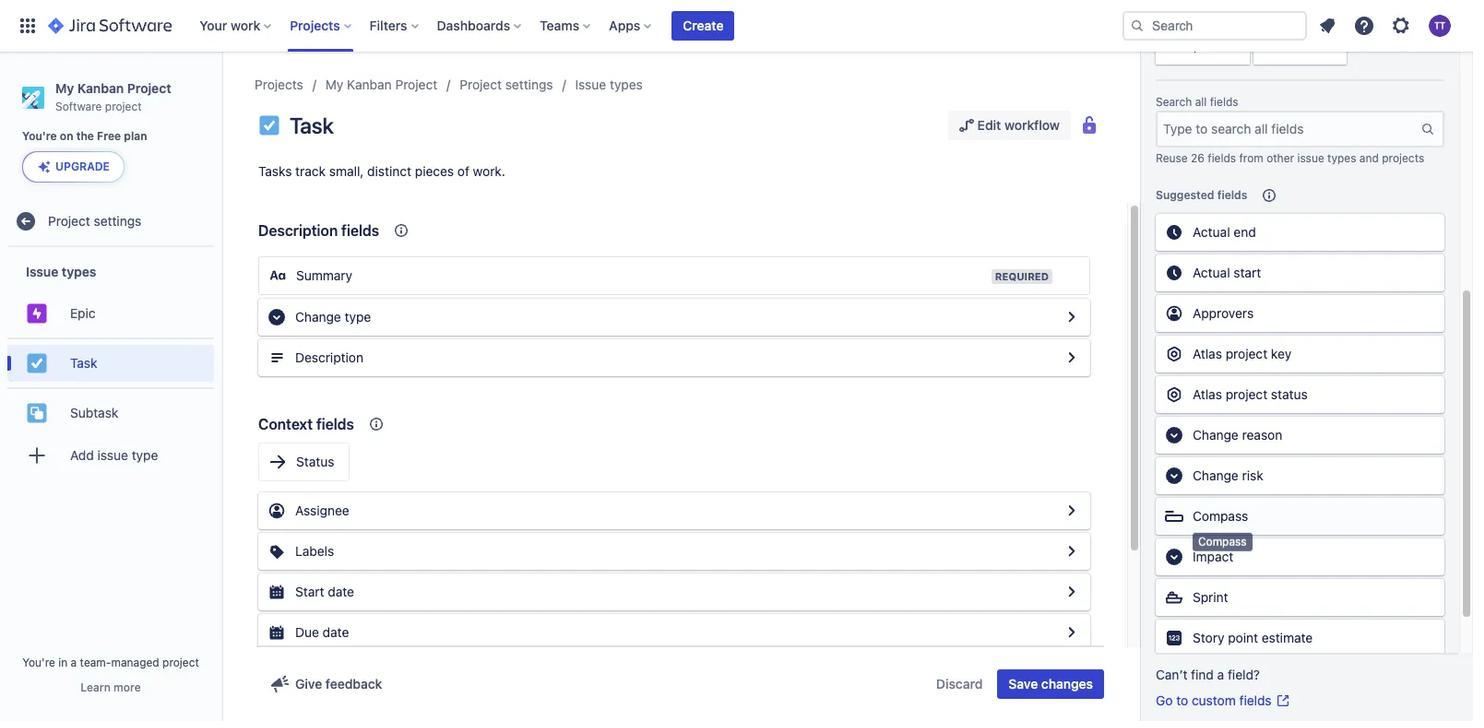 Task type: vqa. For each thing, say whether or not it's contained in the screenshot.
the topmost Issue
yes



Task type: describe. For each thing, give the bounding box(es) containing it.
project down upgrade button
[[48, 213, 90, 229]]

projects for projects "dropdown button" on the top left
[[290, 18, 340, 33]]

more
[[114, 681, 141, 695]]

dependent
[[1174, 24, 1231, 38]]

due date
[[295, 624, 349, 640]]

edit workflow
[[977, 117, 1060, 133]]

create button
[[672, 11, 735, 41]]

dashboards button
[[431, 11, 529, 41]]

change type button
[[258, 299, 1090, 336]]

upgrade
[[55, 160, 110, 174]]

tasks
[[258, 163, 292, 179]]

0 horizontal spatial project settings link
[[7, 203, 214, 240]]

compass button
[[1156, 498, 1444, 535]]

add issue type image
[[26, 445, 48, 467]]

due date button
[[258, 614, 1090, 651]]

compass inside tooltip
[[1198, 536, 1247, 550]]

more information about the context fields image for description fields
[[390, 220, 412, 242]]

description for description
[[295, 350, 363, 365]]

add issue type
[[70, 447, 158, 463]]

projects button
[[284, 11, 358, 41]]

your work
[[199, 18, 260, 33]]

Search field
[[1123, 11, 1307, 41]]

issue types link
[[575, 74, 643, 96]]

fields right 26
[[1208, 151, 1236, 165]]

feedback
[[326, 676, 382, 692]]

story point estimate
[[1193, 630, 1313, 646]]

distinct
[[367, 163, 411, 179]]

search image
[[1130, 18, 1145, 33]]

task inside group
[[70, 355, 97, 371]]

projects
[[1382, 151, 1424, 165]]

assignee button
[[258, 493, 1090, 529]]

learn
[[81, 681, 111, 695]]

change reason
[[1193, 427, 1282, 443]]

subtask
[[70, 405, 118, 421]]

learn more button
[[81, 681, 141, 695]]

issue types for group containing issue types
[[26, 264, 96, 279]]

start date button
[[258, 574, 1090, 611]]

1 horizontal spatial project settings link
[[460, 74, 553, 96]]

save changes
[[1009, 676, 1093, 692]]

change for change type
[[295, 309, 341, 325]]

my kanban project link
[[325, 74, 437, 96]]

summary
[[296, 267, 352, 283]]

Type to search all fields text field
[[1158, 113, 1420, 146]]

can't find a field?
[[1156, 667, 1260, 683]]

discard button
[[925, 670, 994, 699]]

free
[[97, 129, 121, 143]]

project inside my kanban project software project
[[105, 99, 142, 113]]

go
[[1156, 693, 1173, 708]]

issue types for issue types 'link'
[[575, 77, 643, 92]]

filters
[[370, 18, 407, 33]]

date for due date
[[323, 624, 349, 640]]

my kanban project
[[325, 77, 437, 92]]

project right managed
[[162, 656, 199, 670]]

task link
[[7, 345, 214, 382]]

save
[[1009, 676, 1038, 692]]

status
[[296, 454, 334, 469]]

dependent dropdown
[[1174, 24, 1231, 53]]

your profile and settings image
[[1429, 15, 1451, 37]]

filters button
[[364, 11, 426, 41]]

project inside atlas project status button
[[1226, 386, 1267, 402]]

give feedback
[[295, 676, 382, 692]]

atlas for atlas project status
[[1193, 386, 1222, 402]]

0 vertical spatial task
[[290, 113, 334, 138]]

managed
[[111, 656, 159, 670]]

1 horizontal spatial settings
[[505, 77, 553, 92]]

my kanban project software project
[[55, 80, 171, 113]]

a for find
[[1217, 667, 1224, 683]]

2 horizontal spatial types
[[1327, 151, 1356, 165]]

open field configuration image for due date
[[1061, 622, 1083, 644]]

description fields
[[258, 222, 379, 239]]

banner containing your work
[[0, 0, 1473, 52]]

risk
[[1242, 468, 1263, 483]]

atlas project status
[[1193, 386, 1308, 402]]

atlas project status button
[[1156, 376, 1444, 413]]

impact button
[[1156, 539, 1444, 576]]

all
[[1195, 95, 1207, 109]]

your work button
[[194, 11, 279, 41]]

key
[[1271, 346, 1292, 362]]

on
[[60, 129, 73, 143]]

learn more
[[81, 681, 141, 695]]

project inside my kanban project software project
[[127, 80, 171, 96]]

give
[[295, 676, 322, 692]]

description button
[[258, 339, 1090, 376]]

upgrade button
[[23, 152, 124, 182]]

atlas for atlas project key
[[1193, 346, 1222, 362]]

date for start date
[[328, 584, 354, 600]]

actual for actual end
[[1193, 224, 1230, 240]]

start
[[1234, 265, 1261, 280]]

work
[[231, 18, 260, 33]]

open field configuration image for assignee
[[1061, 500, 1083, 522]]

software
[[55, 99, 102, 113]]

discard
[[936, 676, 983, 692]]

type inside button
[[345, 309, 371, 325]]

search
[[1156, 95, 1192, 109]]

track
[[295, 163, 326, 179]]

find
[[1191, 667, 1214, 683]]

fields left more information about the suggested fields image
[[1217, 188, 1247, 202]]

give feedback button
[[258, 670, 393, 699]]

labels
[[295, 543, 334, 559]]

reuse
[[1156, 151, 1188, 165]]

open field configuration image for start date
[[1061, 581, 1083, 603]]

0 horizontal spatial settings
[[94, 213, 141, 229]]

this link will be opened in a new tab image
[[1275, 694, 1290, 708]]

team-
[[80, 656, 111, 670]]

task group
[[7, 338, 214, 388]]

project down filters dropdown button
[[395, 77, 437, 92]]

edit workflow button
[[948, 111, 1071, 140]]

of
[[457, 163, 469, 179]]

atlas project key button
[[1156, 336, 1444, 373]]

project down 'dashboards' popup button
[[460, 77, 502, 92]]

sprint
[[1193, 589, 1228, 605]]

edit
[[977, 117, 1001, 133]]

issue for group containing issue types
[[26, 264, 58, 279]]

and
[[1359, 151, 1379, 165]]

fields up status
[[316, 416, 354, 433]]

status
[[1271, 386, 1308, 402]]



Task type: locate. For each thing, give the bounding box(es) containing it.
actual start button
[[1156, 255, 1444, 291]]

change for change risk
[[1193, 468, 1239, 483]]

open field configuration image inside change type button
[[1061, 306, 1083, 328]]

project up plan
[[127, 80, 171, 96]]

1 vertical spatial issue
[[97, 447, 128, 463]]

3 open field configuration image from the top
[[1061, 500, 1083, 522]]

1 horizontal spatial task
[[290, 113, 334, 138]]

0 vertical spatial type
[[345, 309, 371, 325]]

suggested fields
[[1156, 188, 1247, 202]]

1 vertical spatial atlas
[[1193, 386, 1222, 402]]

1 vertical spatial actual
[[1193, 265, 1230, 280]]

1 vertical spatial project settings
[[48, 213, 141, 229]]

small,
[[329, 163, 364, 179]]

task right the issue type icon
[[290, 113, 334, 138]]

1 vertical spatial description
[[295, 350, 363, 365]]

more information about the context fields image down distinct
[[390, 220, 412, 242]]

settings image
[[1390, 15, 1412, 37]]

actual start
[[1193, 265, 1261, 280]]

0 horizontal spatial my
[[55, 80, 74, 96]]

1 atlas from the top
[[1193, 346, 1222, 362]]

0 horizontal spatial task
[[70, 355, 97, 371]]

project inside 'atlas project key' button
[[1226, 346, 1267, 362]]

change risk
[[1193, 468, 1263, 483]]

compass
[[1193, 508, 1248, 524], [1198, 536, 1247, 550]]

description down 'change type'
[[295, 350, 363, 365]]

kanban up software
[[77, 80, 124, 96]]

can't
[[1156, 667, 1187, 683]]

change type
[[295, 309, 371, 325]]

2 you're from the top
[[22, 656, 55, 670]]

story point estimate button
[[1156, 620, 1444, 657]]

1 vertical spatial task
[[70, 355, 97, 371]]

0 horizontal spatial types
[[62, 264, 96, 279]]

issue right other
[[1297, 151, 1324, 165]]

1 open field configuration image from the top
[[1061, 581, 1083, 603]]

change up change risk
[[1193, 427, 1239, 443]]

description
[[258, 222, 338, 239], [295, 350, 363, 365]]

0 horizontal spatial a
[[71, 656, 77, 670]]

types down apps popup button at top
[[610, 77, 643, 92]]

26
[[1191, 151, 1205, 165]]

0 vertical spatial more information about the context fields image
[[390, 220, 412, 242]]

open field configuration image for description
[[1061, 347, 1083, 369]]

description up summary
[[258, 222, 338, 239]]

projects right work
[[290, 18, 340, 33]]

projects inside projects "dropdown button"
[[290, 18, 340, 33]]

change down summary
[[295, 309, 341, 325]]

my
[[325, 77, 343, 92], [55, 80, 74, 96]]

0 vertical spatial settings
[[505, 77, 553, 92]]

primary element
[[11, 0, 1123, 52]]

open field configuration image for change type
[[1061, 306, 1083, 328]]

teams button
[[534, 11, 598, 41]]

1 vertical spatial you're
[[22, 656, 55, 670]]

4 open field configuration image from the top
[[1061, 541, 1083, 563]]

change inside button
[[1193, 468, 1239, 483]]

sidebar navigation image
[[201, 74, 242, 111]]

description for description fields
[[258, 222, 338, 239]]

you're on the free plan
[[22, 129, 147, 143]]

the
[[76, 129, 94, 143]]

actual end
[[1193, 224, 1256, 240]]

actual left start
[[1193, 265, 1230, 280]]

reason
[[1242, 427, 1282, 443]]

actual for actual start
[[1193, 265, 1230, 280]]

project settings down 'dashboards' popup button
[[460, 77, 553, 92]]

open field configuration image inside start date button
[[1061, 581, 1083, 603]]

issue types up epic
[[26, 264, 96, 279]]

date
[[328, 584, 354, 600], [323, 624, 349, 640]]

to
[[1176, 693, 1188, 708]]

go to custom fields link
[[1156, 692, 1290, 710]]

fields
[[1210, 95, 1238, 109], [1208, 151, 1236, 165], [1217, 188, 1247, 202], [341, 222, 379, 239], [316, 416, 354, 433], [1239, 693, 1272, 708]]

atlas project key
[[1193, 346, 1292, 362]]

fields up summary
[[341, 222, 379, 239]]

0 vertical spatial project settings
[[460, 77, 553, 92]]

context
[[258, 416, 313, 433]]

create
[[683, 18, 724, 33]]

1 vertical spatial open field configuration image
[[1061, 622, 1083, 644]]

jira software image
[[48, 15, 172, 37], [48, 15, 172, 37]]

types for issue types 'link'
[[610, 77, 643, 92]]

settings down upgrade
[[94, 213, 141, 229]]

0 horizontal spatial kanban
[[77, 80, 124, 96]]

project
[[105, 99, 142, 113], [1226, 346, 1267, 362], [1226, 386, 1267, 402], [162, 656, 199, 670]]

sprint button
[[1156, 579, 1444, 616]]

more information about the context fields image for context fields
[[365, 413, 387, 435]]

type down subtask link on the bottom left of the page
[[132, 447, 158, 463]]

1 horizontal spatial kanban
[[347, 77, 392, 92]]

projects up the issue type icon
[[255, 77, 303, 92]]

kanban
[[347, 77, 392, 92], [77, 80, 124, 96]]

estimate
[[1262, 630, 1313, 646]]

1 horizontal spatial my
[[325, 77, 343, 92]]

group
[[7, 248, 214, 485]]

open field configuration image
[[1061, 581, 1083, 603], [1061, 622, 1083, 644]]

0 vertical spatial issue types
[[575, 77, 643, 92]]

a
[[71, 656, 77, 670], [1217, 667, 1224, 683]]

1 vertical spatial types
[[1327, 151, 1356, 165]]

0 vertical spatial types
[[610, 77, 643, 92]]

0 vertical spatial project settings link
[[460, 74, 553, 96]]

kanban for my kanban project
[[347, 77, 392, 92]]

kanban inside my kanban project software project
[[77, 80, 124, 96]]

point
[[1228, 630, 1258, 646]]

1 horizontal spatial more information about the context fields image
[[390, 220, 412, 242]]

tasks track small, distinct pieces of work.
[[258, 163, 505, 179]]

open field configuration image
[[1061, 306, 1083, 328], [1061, 347, 1083, 369], [1061, 500, 1083, 522], [1061, 541, 1083, 563]]

kanban for my kanban project software project
[[77, 80, 124, 96]]

atlas up change reason
[[1193, 386, 1222, 402]]

0 horizontal spatial more information about the context fields image
[[365, 413, 387, 435]]

you're left the in
[[22, 656, 55, 670]]

2 atlas from the top
[[1193, 386, 1222, 402]]

0 horizontal spatial issue
[[26, 264, 58, 279]]

more information about the context fields image
[[390, 220, 412, 242], [365, 413, 387, 435]]

my inside my kanban project software project
[[55, 80, 74, 96]]

you're for you're in a team-managed project
[[22, 656, 55, 670]]

help image
[[1353, 15, 1375, 37]]

dropdown
[[1176, 40, 1229, 53]]

a for in
[[71, 656, 77, 670]]

project
[[395, 77, 437, 92], [460, 77, 502, 92], [127, 80, 171, 96], [48, 213, 90, 229]]

0 vertical spatial change
[[295, 309, 341, 325]]

teams
[[540, 18, 579, 33]]

impact
[[1193, 549, 1234, 564]]

description inside description button
[[295, 350, 363, 365]]

project settings
[[460, 77, 553, 92], [48, 213, 141, 229]]

1 vertical spatial issue
[[26, 264, 58, 279]]

issue right add
[[97, 447, 128, 463]]

type
[[345, 309, 371, 325], [132, 447, 158, 463]]

types for group containing issue types
[[62, 264, 96, 279]]

compass tooltip
[[1193, 534, 1252, 552]]

add issue type button
[[7, 438, 214, 474]]

epic
[[70, 305, 96, 321]]

0 vertical spatial you're
[[22, 129, 57, 143]]

you're left on
[[22, 129, 57, 143]]

issue inside group
[[26, 264, 58, 279]]

type down summary
[[345, 309, 371, 325]]

you're for you're on the free plan
[[22, 129, 57, 143]]

labels button
[[258, 533, 1090, 570]]

atlas
[[1193, 346, 1222, 362], [1193, 386, 1222, 402]]

types inside 'link'
[[610, 77, 643, 92]]

fields right all
[[1210, 95, 1238, 109]]

actual left end on the top right of page
[[1193, 224, 1230, 240]]

date right due
[[323, 624, 349, 640]]

2 open field configuration image from the top
[[1061, 622, 1083, 644]]

compass up compass tooltip
[[1193, 508, 1248, 524]]

your
[[199, 18, 227, 33]]

kanban down filters
[[347, 77, 392, 92]]

you're
[[22, 129, 57, 143], [22, 656, 55, 670]]

compass up "sprint"
[[1198, 536, 1247, 550]]

issue
[[1297, 151, 1324, 165], [97, 447, 128, 463]]

1 vertical spatial change
[[1193, 427, 1239, 443]]

start date
[[295, 584, 354, 600]]

reuse 26 fields from other issue types and projects
[[1156, 151, 1424, 165]]

1 vertical spatial type
[[132, 447, 158, 463]]

0 horizontal spatial type
[[132, 447, 158, 463]]

0 horizontal spatial issue types
[[26, 264, 96, 279]]

go to custom fields
[[1156, 693, 1272, 708]]

0 vertical spatial actual
[[1193, 224, 1230, 240]]

start
[[295, 584, 324, 600]]

date right start
[[328, 584, 354, 600]]

add
[[70, 447, 94, 463]]

apps
[[609, 18, 640, 33]]

1 horizontal spatial issue
[[575, 77, 606, 92]]

issue
[[575, 77, 606, 92], [26, 264, 58, 279]]

open field configuration image inside labels button
[[1061, 541, 1083, 563]]

plan
[[124, 129, 147, 143]]

change for change reason
[[1193, 427, 1239, 443]]

1 actual from the top
[[1193, 224, 1230, 240]]

more information about the suggested fields image
[[1258, 184, 1281, 207]]

1 horizontal spatial issue
[[1297, 151, 1324, 165]]

task down epic
[[70, 355, 97, 371]]

project left key
[[1226, 346, 1267, 362]]

my up software
[[55, 80, 74, 96]]

0 horizontal spatial issue
[[97, 447, 128, 463]]

open field configuration image inside due date button
[[1061, 622, 1083, 644]]

issue inside button
[[97, 447, 128, 463]]

project settings link down upgrade
[[7, 203, 214, 240]]

settings down teams
[[505, 77, 553, 92]]

types left and
[[1327, 151, 1356, 165]]

2 actual from the top
[[1193, 265, 1230, 280]]

save changes button
[[997, 670, 1104, 699]]

pieces
[[415, 163, 454, 179]]

group containing issue types
[[7, 248, 214, 485]]

project down atlas project key
[[1226, 386, 1267, 402]]

types inside group
[[62, 264, 96, 279]]

change left risk
[[1193, 468, 1239, 483]]

1 horizontal spatial issue types
[[575, 77, 643, 92]]

1 you're from the top
[[22, 129, 57, 143]]

open field configuration image for labels
[[1061, 541, 1083, 563]]

my for my kanban project software project
[[55, 80, 74, 96]]

0 vertical spatial issue
[[575, 77, 606, 92]]

actual inside button
[[1193, 224, 1230, 240]]

my right projects link
[[325, 77, 343, 92]]

issue for issue types 'link'
[[575, 77, 606, 92]]

2 open field configuration image from the top
[[1061, 347, 1083, 369]]

1 horizontal spatial type
[[345, 309, 371, 325]]

open field configuration image inside description button
[[1061, 347, 1083, 369]]

projects for projects link
[[255, 77, 303, 92]]

in
[[58, 656, 68, 670]]

search all fields
[[1156, 95, 1238, 109]]

issue up the epic link at the top left of page
[[26, 264, 58, 279]]

change
[[295, 309, 341, 325], [1193, 427, 1239, 443], [1193, 468, 1239, 483]]

issue types down apps
[[575, 77, 643, 92]]

banner
[[0, 0, 1473, 52]]

issue inside 'link'
[[575, 77, 606, 92]]

fields left the this link will be opened in a new tab icon
[[1239, 693, 1272, 708]]

0 vertical spatial description
[[258, 222, 338, 239]]

0 vertical spatial open field configuration image
[[1061, 581, 1083, 603]]

change inside change reason button
[[1193, 427, 1239, 443]]

0 vertical spatial atlas
[[1193, 346, 1222, 362]]

1 vertical spatial project settings link
[[7, 203, 214, 240]]

1 vertical spatial date
[[323, 624, 349, 640]]

change reason button
[[1156, 417, 1444, 454]]

more information about the context fields image right context fields
[[365, 413, 387, 435]]

end
[[1234, 224, 1256, 240]]

projects link
[[255, 74, 303, 96]]

issue type icon image
[[258, 114, 280, 137]]

0 vertical spatial date
[[328, 584, 354, 600]]

1 horizontal spatial types
[[610, 77, 643, 92]]

1 vertical spatial issue types
[[26, 264, 96, 279]]

my for my kanban project
[[325, 77, 343, 92]]

2 vertical spatial types
[[62, 264, 96, 279]]

0 vertical spatial compass
[[1193, 508, 1248, 524]]

1 horizontal spatial project settings
[[460, 77, 553, 92]]

0 vertical spatial issue
[[1297, 151, 1324, 165]]

type inside button
[[132, 447, 158, 463]]

context fields
[[258, 416, 354, 433]]

story
[[1193, 630, 1224, 646]]

1 horizontal spatial a
[[1217, 667, 1224, 683]]

project settings down upgrade
[[48, 213, 141, 229]]

approvers
[[1193, 305, 1254, 321]]

issue types inside group
[[26, 264, 96, 279]]

project settings link down 'dashboards' popup button
[[460, 74, 553, 96]]

0 horizontal spatial project settings
[[48, 213, 141, 229]]

1 vertical spatial more information about the context fields image
[[365, 413, 387, 435]]

you're in a team-managed project
[[22, 656, 199, 670]]

2 vertical spatial change
[[1193, 468, 1239, 483]]

0 vertical spatial projects
[[290, 18, 340, 33]]

a right find
[[1217, 667, 1224, 683]]

project up plan
[[105, 99, 142, 113]]

required
[[995, 270, 1049, 282]]

apps button
[[603, 11, 659, 41]]

changes
[[1041, 676, 1093, 692]]

atlas down approvers
[[1193, 346, 1222, 362]]

due
[[295, 624, 319, 640]]

1 vertical spatial settings
[[94, 213, 141, 229]]

types up epic
[[62, 264, 96, 279]]

subtask link
[[7, 395, 214, 432]]

change inside change type button
[[295, 309, 341, 325]]

appswitcher icon image
[[17, 15, 39, 37]]

custom
[[1192, 693, 1236, 708]]

compass inside button
[[1193, 508, 1248, 524]]

actual inside "button"
[[1193, 265, 1230, 280]]

open field configuration image inside assignee button
[[1061, 500, 1083, 522]]

1 vertical spatial compass
[[1198, 536, 1247, 550]]

a right the in
[[71, 656, 77, 670]]

notifications image
[[1316, 15, 1338, 37]]

1 open field configuration image from the top
[[1061, 306, 1083, 328]]

issue down primary element
[[575, 77, 606, 92]]

1 vertical spatial projects
[[255, 77, 303, 92]]



